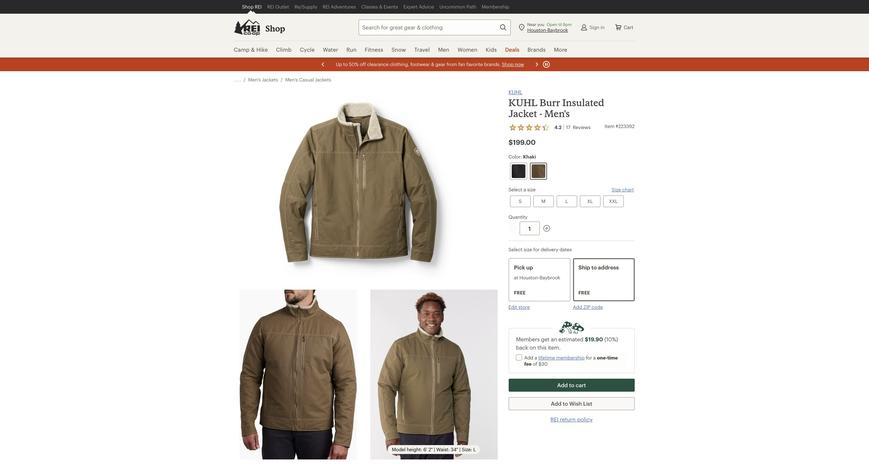 Task type: vqa. For each thing, say whether or not it's contained in the screenshot.
THE 'PICK UP'
yes



Task type: locate. For each thing, give the bounding box(es) containing it.
1 select from the top
[[509, 187, 522, 193]]

wish
[[570, 401, 582, 407]]

return
[[560, 416, 576, 423]]

0 vertical spatial for
[[534, 247, 540, 253]]

xxl
[[609, 198, 618, 204]]

to inside popup button
[[569, 382, 575, 389]]

men's up 4.2
[[545, 108, 570, 119]]

dates
[[560, 247, 572, 253]]

re/supply link
[[292, 0, 320, 14]]

hike
[[256, 46, 268, 53]]

a up s button
[[524, 187, 526, 193]]

-
[[539, 108, 542, 119]]

1 horizontal spatial for
[[586, 355, 592, 361]]

select up s
[[509, 187, 522, 193]]

code
[[592, 304, 603, 310]]

0 horizontal spatial l
[[473, 447, 476, 453]]

gear
[[435, 61, 445, 67]]

rei left adventures
[[323, 4, 330, 10]]

shop down rei outlet link in the left top of the page
[[265, 23, 285, 33]]

up
[[336, 61, 342, 67]]

0 horizontal spatial free
[[514, 290, 526, 296]]

0 vertical spatial baybrook
[[548, 27, 568, 33]]

free up zip at right bottom
[[579, 290, 590, 296]]

1 free from the left
[[514, 290, 526, 296]]

1 horizontal spatial &
[[379, 4, 382, 10]]

promotional messages marquee
[[0, 58, 869, 71]]

select for select size for delivery dates
[[509, 247, 523, 253]]

rei left outlet on the left top of the page
[[267, 4, 274, 10]]

run
[[347, 46, 357, 53]]

1 horizontal spatial l
[[566, 198, 568, 204]]

0 horizontal spatial for
[[534, 247, 540, 253]]

to for wish
[[563, 401, 568, 407]]

color: khaki
[[509, 154, 536, 160]]

to right ship
[[592, 264, 597, 271]]

None search field
[[347, 19, 511, 35]]

favorite
[[466, 61, 483, 67]]

m
[[542, 198, 546, 204]]

0 horizontal spatial a
[[524, 187, 526, 193]]

item
[[605, 123, 615, 129]]

50%
[[349, 61, 358, 67]]

rei left rei outlet
[[255, 4, 262, 10]]

& inside dropdown button
[[251, 46, 255, 53]]

add inside 'button'
[[551, 401, 562, 407]]

height:
[[407, 447, 422, 453]]

fee
[[524, 361, 532, 367]]

a up 'of'
[[535, 355, 537, 361]]

casual
[[299, 77, 314, 83]]

kuhl link
[[509, 88, 523, 96]]

time
[[608, 355, 618, 361]]

add zip code button
[[573, 304, 603, 310]]

add for add zip code
[[573, 304, 582, 310]]

to left wish
[[563, 401, 568, 407]]

add inside popup button
[[557, 382, 568, 389]]

deals
[[505, 46, 520, 53]]

model  height: 6' 2" | waist: 34" | size: l
[[392, 447, 476, 453]]

free up edit store
[[514, 290, 526, 296]]

1 | from the left
[[434, 447, 435, 453]]

xl
[[587, 198, 593, 204]]

s button
[[510, 196, 531, 207]]

decrement quantity image
[[509, 224, 517, 233]]

2 horizontal spatial shop
[[502, 61, 513, 67]]

shop up rei co-op, go to rei.com home page image
[[242, 4, 254, 10]]

search image
[[499, 23, 508, 31]]

water button
[[319, 41, 342, 58]]

houston- down you
[[527, 27, 548, 33]]

shop
[[242, 4, 254, 10], [265, 23, 285, 33], [502, 61, 513, 67]]

2 free from the left
[[579, 290, 590, 296]]

to for address
[[592, 264, 597, 271]]

add inside button
[[573, 304, 582, 310]]

add for add to wish list
[[551, 401, 562, 407]]

til
[[559, 22, 562, 27]]

add left wish
[[551, 401, 562, 407]]

expert advice link
[[401, 0, 437, 14]]

& left events
[[379, 4, 382, 10]]

outlet
[[275, 4, 289, 10]]

xxl button
[[603, 196, 624, 207]]

8pm
[[563, 22, 572, 27]]

None number field
[[520, 222, 540, 235]]

2 select from the top
[[509, 247, 523, 253]]

l
[[566, 198, 568, 204], [473, 447, 476, 453]]

size up s button
[[527, 187, 536, 193]]

add up fee
[[524, 355, 533, 361]]

brands
[[528, 46, 546, 53]]

| right 2"
[[434, 447, 435, 453]]

select inside select a size element
[[509, 187, 522, 193]]

kuhl down "kuhl" link
[[509, 97, 538, 108]]

jackets down previous message icon at the left of the page
[[315, 77, 331, 83]]

1 kuhl from the top
[[509, 89, 523, 95]]

0 vertical spatial l
[[566, 198, 568, 204]]

classes & events
[[361, 4, 398, 10]]

0 horizontal spatial .
[[235, 77, 236, 83]]

for
[[534, 247, 540, 253], [586, 355, 592, 361]]

lifetime membership button
[[538, 355, 585, 361]]

l right size:
[[473, 447, 476, 453]]

2 / from the left
[[281, 77, 283, 83]]

2 kuhl from the top
[[509, 97, 538, 108]]

path
[[467, 4, 476, 10]]

shop left "now"
[[502, 61, 513, 67]]

rei inside "link"
[[255, 4, 262, 10]]

a left the one-
[[593, 355, 596, 361]]

size:
[[462, 447, 472, 453]]

| right '34"'
[[460, 447, 461, 453]]

2 horizontal spatial &
[[431, 61, 434, 67]]

classes & events link
[[359, 0, 401, 14]]

0 vertical spatial &
[[379, 4, 382, 10]]

membership
[[556, 355, 585, 361]]

sign
[[590, 24, 600, 30]]

0 horizontal spatial |
[[434, 447, 435, 453]]

& for camp
[[251, 46, 255, 53]]

footwear
[[410, 61, 430, 67]]

2 horizontal spatial men's
[[545, 108, 570, 119]]

baybrook down "delivery"
[[540, 275, 560, 281]]

add
[[573, 304, 582, 310], [524, 355, 533, 361], [557, 382, 568, 389], [551, 401, 562, 407]]

men button
[[434, 41, 454, 58]]

1 vertical spatial shop
[[265, 23, 285, 33]]

1 vertical spatial l
[[473, 447, 476, 453]]

membership
[[482, 4, 509, 10]]

add to wish list
[[551, 401, 592, 407]]

0 vertical spatial houston-
[[527, 27, 548, 33]]

kids
[[486, 46, 497, 53]]

2 horizontal spatial .
[[240, 77, 241, 83]]

/ right the . . . dropdown button
[[244, 77, 245, 83]]

0 vertical spatial kuhl
[[509, 89, 523, 95]]

reviews
[[573, 124, 591, 130]]

advice
[[419, 4, 434, 10]]

men's left casual
[[285, 77, 298, 83]]

rei co-op, go to rei.com home page link
[[234, 19, 260, 35]]

0 horizontal spatial men's
[[248, 77, 261, 83]]

rei for rei return policy
[[551, 416, 559, 423]]

from
[[447, 61, 457, 67]]

1 vertical spatial &
[[251, 46, 255, 53]]

l left xl
[[566, 198, 568, 204]]

(10%)
[[605, 336, 618, 343]]

0 horizontal spatial /
[[244, 77, 245, 83]]

rei inside button
[[551, 416, 559, 423]]

uncommon path
[[440, 4, 476, 10]]

&
[[379, 4, 382, 10], [251, 46, 255, 53], [431, 61, 434, 67]]

shop inside "link"
[[242, 4, 254, 10]]

None field
[[359, 19, 511, 35]]

rei co-op, go to rei.com home page image
[[234, 19, 260, 35]]

select up pick
[[509, 247, 523, 253]]

to right the up
[[343, 61, 348, 67]]

kuhl up jacket
[[509, 89, 523, 95]]

add to cart
[[557, 382, 586, 389]]

/ right men's jackets link
[[281, 77, 283, 83]]

0 horizontal spatial shop
[[242, 4, 254, 10]]

select size for delivery dates
[[509, 247, 572, 253]]

1 vertical spatial select
[[509, 247, 523, 253]]

2 vertical spatial shop
[[502, 61, 513, 67]]

for left "delivery"
[[534, 247, 540, 253]]

waist:
[[436, 447, 450, 453]]

brands.
[[484, 61, 501, 67]]

0 vertical spatial size
[[527, 187, 536, 193]]

jackets down hike
[[262, 77, 278, 83]]

expert
[[404, 4, 418, 10]]

& left hike
[[251, 46, 255, 53]]

pick
[[514, 264, 525, 271]]

houston-
[[527, 27, 548, 33], [520, 275, 540, 281]]

& inside promotional messages marquee
[[431, 61, 434, 67]]

cart link
[[610, 19, 638, 35]]

1 horizontal spatial .
[[237, 77, 238, 83]]

model  height: 6' 2" | waist: 34" | size: l button
[[370, 290, 498, 460]]

0 horizontal spatial jackets
[[262, 77, 278, 83]]

1 horizontal spatial |
[[460, 447, 461, 453]]

add left zip at right bottom
[[573, 304, 582, 310]]

men's right the . . . dropdown button
[[248, 77, 261, 83]]

houston- down up
[[520, 275, 540, 281]]

men's
[[248, 77, 261, 83], [285, 77, 298, 83], [545, 108, 570, 119]]

rei
[[255, 4, 262, 10], [267, 4, 274, 10], [323, 4, 330, 10], [551, 416, 559, 423]]

near
[[527, 22, 536, 27]]

to inside 'button'
[[563, 401, 568, 407]]

baybrook down til
[[548, 27, 568, 33]]

0 vertical spatial shop
[[242, 4, 254, 10]]

rei left return
[[551, 416, 559, 423]]

1 horizontal spatial free
[[579, 290, 590, 296]]

climb button
[[272, 41, 296, 58]]

jacket
[[509, 108, 537, 119]]

add left cart
[[557, 382, 568, 389]]

1 vertical spatial kuhl
[[509, 97, 538, 108]]

size up up
[[524, 247, 532, 253]]

0 vertical spatial select
[[509, 187, 522, 193]]

edit store button
[[509, 304, 530, 310]]

deals button
[[501, 41, 524, 58]]

1 horizontal spatial /
[[281, 77, 283, 83]]

1 vertical spatial baybrook
[[540, 275, 560, 281]]

camp & hike button
[[234, 41, 272, 58]]

1 horizontal spatial shop
[[265, 23, 285, 33]]

0 horizontal spatial &
[[251, 46, 255, 53]]

rei outlet link
[[265, 0, 292, 14]]

to for cart
[[569, 382, 575, 389]]

1 vertical spatial size
[[524, 247, 532, 253]]

2 vertical spatial &
[[431, 61, 434, 67]]

1 horizontal spatial jackets
[[315, 77, 331, 83]]

baybrook inside near you open til 8pm houston-baybrook
[[548, 27, 568, 33]]

to left cart
[[569, 382, 575, 389]]

to inside promotional messages marquee
[[343, 61, 348, 67]]

for left the one-
[[586, 355, 592, 361]]

. . . / men's jackets / men's casual jackets
[[235, 77, 331, 83]]

off
[[360, 61, 366, 67]]

free
[[514, 290, 526, 296], [579, 290, 590, 296]]

1 horizontal spatial a
[[535, 355, 537, 361]]

men's inside kuhl kuhl burr insulated jacket - men's
[[545, 108, 570, 119]]

& left gear
[[431, 61, 434, 67]]



Task type: describe. For each thing, give the bounding box(es) containing it.
increment quantity image
[[543, 224, 551, 233]]

$199.00
[[509, 138, 536, 146]]

shop inside promotional messages marquee
[[502, 61, 513, 67]]

Search for great gear & clothing text field
[[359, 19, 511, 35]]

2 jackets from the left
[[315, 77, 331, 83]]

back
[[516, 344, 528, 351]]

item.
[[548, 344, 561, 351]]

color:
[[509, 154, 522, 160]]

1 jackets from the left
[[262, 77, 278, 83]]

previous message image
[[319, 60, 327, 69]]

members get an estimated $19.90 (10%) back on this item.
[[516, 336, 618, 351]]

one-time fee
[[524, 355, 618, 367]]

ship
[[579, 264, 590, 271]]

add to cart button
[[509, 379, 635, 392]]

a for add
[[535, 355, 537, 361]]

shop banner
[[0, 0, 869, 58]]

next message image
[[533, 60, 541, 69]]

size
[[612, 187, 621, 193]]

in
[[601, 24, 605, 30]]

at houston-baybrook
[[514, 275, 560, 281]]

17 reviews
[[566, 124, 591, 130]]

1 horizontal spatial men's
[[285, 77, 298, 83]]

kids button
[[482, 41, 501, 58]]

m button
[[533, 196, 554, 207]]

insulated
[[563, 97, 604, 108]]

to for 50%
[[343, 61, 348, 67]]

rei adventures link
[[320, 0, 359, 14]]

color: espresso image
[[512, 164, 525, 178]]

rei outlet
[[267, 4, 289, 10]]

1 . from the left
[[235, 77, 236, 83]]

size chart button
[[612, 187, 634, 193]]

add zip code
[[573, 304, 603, 310]]

add for add to cart
[[557, 382, 568, 389]]

1 vertical spatial houston-
[[520, 275, 540, 281]]

#223392
[[616, 123, 635, 129]]

rei return policy
[[551, 416, 593, 423]]

none field inside shop banner
[[359, 19, 511, 35]]

women button
[[454, 41, 482, 58]]

. . . button
[[235, 77, 241, 83]]

1 vertical spatial for
[[586, 355, 592, 361]]

shop rei
[[242, 4, 262, 10]]

water
[[323, 46, 338, 53]]

members
[[516, 336, 540, 343]]

none search field inside shop banner
[[347, 19, 511, 35]]

fitness
[[365, 46, 383, 53]]

3 . from the left
[[240, 77, 241, 83]]

34"
[[451, 447, 458, 453]]

$30
[[539, 361, 548, 367]]

2 . from the left
[[237, 77, 238, 83]]

l inside button
[[566, 198, 568, 204]]

select a size
[[509, 187, 536, 193]]

an
[[551, 336, 557, 343]]

fan
[[458, 61, 465, 67]]

& for classes
[[379, 4, 382, 10]]

burr
[[540, 97, 560, 108]]

2 horizontal spatial a
[[593, 355, 596, 361]]

of $30
[[532, 361, 548, 367]]

l button
[[557, 196, 577, 207]]

cycle button
[[296, 41, 319, 58]]

rei for rei adventures
[[323, 4, 330, 10]]

at
[[514, 275, 518, 281]]

climb
[[276, 46, 292, 53]]

store
[[519, 304, 530, 310]]

of
[[533, 361, 537, 367]]

khaki
[[523, 154, 536, 160]]

delivery
[[541, 247, 559, 253]]

travel button
[[410, 41, 434, 58]]

edit
[[509, 304, 517, 310]]

color: khaki image
[[532, 164, 545, 178]]

a for select
[[524, 187, 526, 193]]

add for add a lifetime membership for a
[[524, 355, 533, 361]]

zip
[[584, 304, 591, 310]]

ship to address
[[579, 264, 619, 271]]

camp & hike
[[234, 46, 268, 53]]

cycle
[[300, 46, 315, 53]]

clothing,
[[390, 61, 409, 67]]

select a size element
[[509, 187, 635, 209]]

4.2
[[555, 124, 562, 130]]

shop rei link
[[239, 0, 265, 14]]

run button
[[342, 41, 361, 58]]

select for select a size
[[509, 187, 522, 193]]

address
[[598, 264, 619, 271]]

houston- inside near you open til 8pm houston-baybrook
[[527, 27, 548, 33]]

pause banner message scrolling image
[[542, 60, 550, 69]]

policy
[[577, 416, 593, 423]]

xl button
[[580, 196, 601, 207]]

men
[[438, 46, 450, 53]]

sign in link
[[577, 20, 608, 34]]

snow
[[392, 46, 406, 53]]

shop for shop
[[265, 23, 285, 33]]

shop for shop rei
[[242, 4, 254, 10]]

rei adventures
[[323, 4, 356, 10]]

2 | from the left
[[460, 447, 461, 453]]

l inside popup button
[[473, 447, 476, 453]]

more button
[[550, 41, 572, 58]]

s
[[519, 198, 522, 204]]

1 / from the left
[[244, 77, 245, 83]]

add a lifetime membership for a
[[524, 355, 597, 361]]

fitness button
[[361, 41, 388, 58]]

re/supply
[[295, 4, 317, 10]]

you
[[538, 22, 544, 27]]

rei for rei outlet
[[267, 4, 274, 10]]

travel
[[414, 46, 430, 53]]



